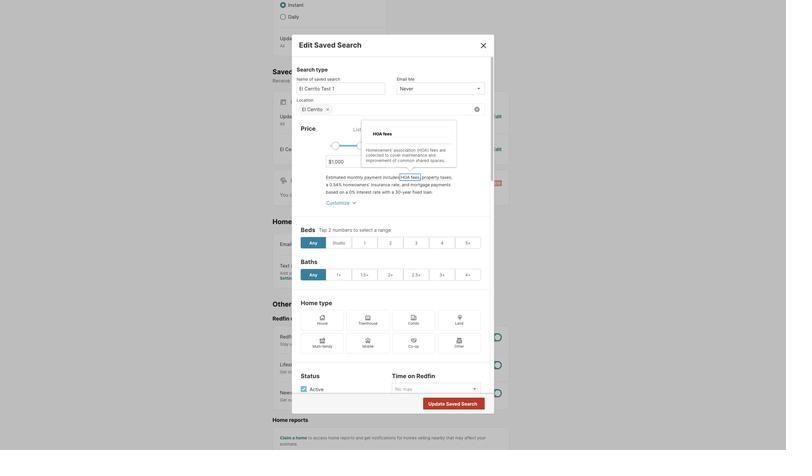 Task type: describe. For each thing, give the bounding box(es) containing it.
on inside % homeowners' insurance rate, and mortgage payments based on a
[[340, 190, 345, 195]]

1+ radio
[[326, 269, 352, 281]]

0 % interest rate with a 30-year fixed loan.
[[350, 190, 433, 195]]

association
[[394, 148, 416, 153]]

no results
[[454, 402, 477, 408]]

dialog inside edit saved search dialog
[[362, 120, 457, 171]]

redfin inside the newsletter from my agent get notified about the latest trends in the real estate market from your local redfin agent.
[[429, 398, 442, 403]]

time
[[392, 373, 407, 380]]

.
[[411, 192, 412, 198]]

homes
[[404, 436, 417, 441]]

baths
[[301, 259, 318, 266]]

search inside dialog
[[328, 77, 341, 82]]

search for edit saved search
[[338, 41, 362, 49]]

fees inside homeowners' association (hoa) fees are collected to cover maintenance and improvement of common shared spaces.
[[430, 148, 439, 153]]

newsletter from my agent get notified about the latest trends in the real estate market from your local redfin agent.
[[280, 390, 455, 403]]

email for email me
[[397, 77, 408, 82]]

fixed
[[413, 190, 423, 195]]

on right time
[[408, 373, 416, 380]]

none search field inside edit saved search dialog
[[333, 104, 485, 116]]

my
[[318, 390, 324, 396]]

Townhouse checkbox
[[347, 310, 390, 331]]

redfin news stay up to date on redfin's tools and features, how to buy or sell a home, and connect with an agent.
[[280, 334, 478, 347]]

0 vertical spatial option group
[[301, 237, 481, 249]]

location
[[297, 98, 314, 103]]

0 horizontal spatial hoa
[[373, 131, 383, 136]]

a inside , a
[[326, 182, 329, 187]]

1.5+ radio
[[352, 269, 378, 281]]

any for studio
[[310, 241, 318, 246]]

search type
[[297, 67, 328, 73]]

Enter max text field
[[399, 159, 454, 165]]

with inside edit saved search dialog
[[382, 190, 391, 195]]

0 vertical spatial of
[[310, 77, 314, 82]]

notified
[[288, 398, 303, 403]]

email me element
[[397, 74, 483, 83]]

list box for time on redfin
[[392, 383, 481, 396]]

instant
[[289, 2, 304, 8]]

4+ radio
[[456, 269, 481, 281]]

Any checkbox
[[301, 237, 327, 249]]

emails for other emails
[[294, 300, 315, 309]]

2.5+ radio
[[404, 269, 430, 281]]

includes
[[383, 175, 400, 180]]

1 inside option
[[364, 241, 366, 246]]

2+
[[388, 273, 394, 278]]

selling
[[418, 436, 431, 441]]

remove el cerrito image
[[326, 108, 330, 111]]

to inside homeowners' association (hoa) fees are collected to cover maintenance and improvement of common shared spaces.
[[385, 153, 389, 158]]

0 vertical spatial reports
[[289, 418, 309, 424]]

trends
[[337, 398, 349, 403]]

, property taxes
[[420, 175, 452, 180]]

5+ checkbox
[[456, 237, 481, 249]]

search for update saved search
[[462, 402, 478, 407]]

filters.
[[407, 78, 421, 84]]

update saved search
[[429, 402, 478, 407]]

may
[[456, 436, 464, 441]]

3 checkbox
[[404, 237, 430, 249]]

, a
[[326, 175, 453, 187]]

, for , a
[[452, 175, 453, 180]]

op
[[415, 345, 419, 349]]

customize button
[[326, 196, 359, 208]]

agent. inside redfin news stay up to date on redfin's tools and features, how to buy or sell a home, and connect with an agent.
[[465, 342, 478, 347]]

a inside % homeowners' insurance rate, and mortgage payments based on a
[[346, 190, 348, 195]]

interest
[[357, 190, 372, 195]]

maintenance
[[402, 153, 428, 158]]

always
[[356, 241, 372, 247]]

estimated
[[326, 175, 346, 180]]

local inside "lifestyle & tips get local insights, home improvement tips, style and design resources."
[[288, 370, 297, 375]]

tap
[[319, 227, 327, 233]]

rate
[[373, 190, 381, 195]]

stay
[[280, 342, 289, 347]]

nearby
[[432, 436, 446, 441]]

no for no emails
[[447, 146, 454, 152]]

to left select
[[354, 227, 358, 233]]

townhouse
[[359, 322, 378, 326]]

home type
[[301, 300, 333, 307]]

searches inside saved searches receive timely notifications based on your preferred search filters.
[[295, 68, 326, 76]]

studio
[[333, 241, 346, 246]]

and inside to access home reports and get notifications for homes selling nearby that may affect your estimate.
[[356, 436, 363, 441]]

el cerrito
[[302, 107, 323, 113]]

insurance
[[371, 182, 391, 187]]

1 horizontal spatial payment
[[404, 127, 424, 133]]

1 vertical spatial update
[[280, 114, 297, 120]]

1 vertical spatial payment
[[365, 175, 382, 180]]

Other checkbox
[[438, 333, 481, 354]]

home,
[[411, 342, 423, 347]]

tap 2 numbers to select a range
[[319, 227, 391, 233]]

account settings
[[280, 271, 350, 281]]

0 vertical spatial 2
[[329, 227, 332, 233]]

1 horizontal spatial hoa
[[401, 175, 410, 180]]

create
[[299, 192, 314, 198]]

settings
[[280, 276, 297, 281]]

a left range
[[375, 227, 377, 233]]

0 vertical spatial from
[[306, 390, 316, 396]]

price
[[363, 127, 374, 133]]

2 checkbox
[[378, 237, 404, 249]]

phone
[[299, 271, 311, 276]]

4 checkbox
[[430, 237, 456, 249]]

to right up
[[296, 342, 300, 347]]

status
[[301, 373, 320, 380]]

and right home,
[[424, 342, 432, 347]]

edit saved search dialog
[[292, 35, 495, 451]]

el cerrito test 1
[[280, 146, 315, 152]]

payments
[[432, 182, 451, 187]]

agent. inside the newsletter from my agent get notified about the latest trends in the real estate market from your local redfin agent.
[[443, 398, 455, 403]]

list price
[[354, 127, 374, 133]]

access
[[314, 436, 327, 441]]

other for other emails
[[273, 300, 292, 309]]

3+ radio
[[430, 269, 456, 281]]

home for home reports
[[273, 418, 288, 424]]

results
[[461, 402, 477, 408]]

a left 30- in the right top of the page
[[392, 190, 394, 195]]

option group for home type
[[301, 310, 481, 354]]

year
[[403, 190, 412, 195]]

improvement inside homeowners' association (hoa) fees are collected to cover maintenance and improvement of common shared spaces.
[[366, 158, 392, 163]]

Land checkbox
[[438, 310, 481, 331]]

Enter min text field
[[329, 159, 384, 165]]

home for home type
[[301, 300, 318, 307]]

home inside "lifestyle & tips get local insights, home improvement tips, style and design resources."
[[316, 370, 327, 375]]

tools
[[334, 342, 344, 347]]

up
[[290, 342, 295, 347]]

el for el cerrito test 1
[[280, 146, 284, 152]]

lifestyle
[[280, 362, 299, 368]]

home for to access home reports and get notifications for homes selling nearby that may affect your estimate.
[[329, 436, 340, 441]]

a up estimate. on the bottom left of page
[[293, 436, 295, 441]]

you can create saved searches while searching for rentals .
[[280, 192, 412, 198]]

redfin inside edit saved search dialog
[[417, 373, 436, 380]]

30-
[[396, 190, 403, 195]]

home reports
[[273, 418, 309, 424]]

monthly
[[347, 175, 364, 180]]

emails for no emails
[[455, 146, 469, 152]]

estate
[[371, 398, 383, 403]]

(hoa)
[[417, 148, 429, 153]]

for for notifications
[[397, 436, 403, 441]]

me
[[409, 77, 415, 82]]

email me
[[397, 77, 415, 82]]

Mobile checkbox
[[347, 333, 390, 354]]

for for searching
[[388, 192, 395, 198]]

features,
[[353, 342, 371, 347]]

buy
[[386, 342, 394, 347]]

0.54
[[330, 182, 339, 187]]

0 horizontal spatial 1
[[313, 146, 315, 152]]

timely
[[292, 78, 305, 84]]

mortgage
[[411, 182, 430, 187]]

design
[[384, 370, 397, 375]]

and inside % homeowners' insurance rate, and mortgage payments based on a
[[402, 182, 410, 187]]

2 all from the top
[[280, 121, 285, 126]]

always on
[[356, 241, 379, 247]]

home for claim a home
[[296, 436, 307, 441]]

monthly
[[384, 127, 403, 133]]

get inside the newsletter from my agent get notified about the latest trends in the real estate market from your local redfin agent.
[[280, 398, 287, 403]]

(sms)
[[291, 263, 305, 269]]

monthly payment element
[[384, 121, 424, 138]]

rate,
[[392, 182, 401, 187]]

saved inside saved searches receive timely notifications based on your preferred search filters.
[[273, 68, 293, 76]]

notifications inside saved searches receive timely notifications based on your preferred search filters.
[[307, 78, 334, 84]]

daily
[[289, 14, 299, 20]]

get
[[365, 436, 371, 441]]

search inside saved searches receive timely notifications based on your preferred search filters.
[[391, 78, 406, 84]]

redfin inside redfin news stay up to date on redfin's tools and features, how to buy or sell a home, and connect with an agent.
[[280, 334, 295, 340]]

no for no results
[[454, 402, 460, 408]]

select
[[360, 227, 373, 233]]

agent
[[326, 390, 338, 396]]

and right tools
[[345, 342, 352, 347]]



Task type: locate. For each thing, give the bounding box(es) containing it.
any inside checkbox
[[310, 241, 318, 246]]

sale
[[302, 100, 313, 105]]

of right the name
[[310, 77, 314, 82]]

dialog containing hoa fees
[[362, 120, 457, 171]]

tips,
[[355, 370, 363, 375]]

redfin's
[[317, 342, 333, 347]]

home up estimate. on the bottom left of page
[[296, 436, 307, 441]]

and up year
[[402, 182, 410, 187]]

1 right test
[[313, 146, 315, 152]]

a left 0
[[346, 190, 348, 195]]

1 update types all from the top
[[280, 36, 311, 48]]

real
[[362, 398, 370, 403]]

1 vertical spatial with
[[450, 342, 458, 347]]

the down my
[[317, 398, 323, 403]]

no results button
[[447, 399, 484, 411]]

email for email
[[280, 241, 292, 247]]

% down homeowners' at top left
[[352, 190, 356, 195]]

based up name of saved search text box
[[335, 78, 349, 84]]

types down el cerrito
[[298, 114, 311, 120]]

1 vertical spatial based
[[326, 190, 339, 195]]

and inside "lifestyle & tips get local insights, home improvement tips, style and design resources."
[[375, 370, 382, 375]]

based down 0.54
[[326, 190, 339, 195]]

, inside , a
[[452, 175, 453, 180]]

shared
[[416, 158, 430, 163]]

agent. right an
[[465, 342, 478, 347]]

on inside saved searches receive timely notifications based on your preferred search filters.
[[351, 78, 356, 84]]

type for home type
[[319, 300, 333, 307]]

beds
[[301, 227, 316, 234]]

option group
[[301, 237, 481, 249], [301, 269, 481, 281], [301, 310, 481, 354]]

estimated monthly payment includes
[[326, 175, 401, 180]]

1 vertical spatial other
[[455, 345, 465, 349]]

in inside the newsletter from my agent get notified about the latest trends in the real estate market from your local redfin agent.
[[350, 398, 354, 403]]

type up the house option
[[319, 300, 333, 307]]

0 horizontal spatial search
[[297, 67, 315, 73]]

improvement left tips,
[[328, 370, 354, 375]]

0 vertical spatial %
[[339, 182, 342, 187]]

text
[[280, 263, 290, 269]]

0 vertical spatial with
[[382, 190, 391, 195]]

cover
[[390, 153, 401, 158]]

0 horizontal spatial improvement
[[328, 370, 354, 375]]

get inside "lifestyle & tips get local insights, home improvement tips, style and design resources."
[[280, 370, 287, 375]]

0 vertical spatial in
[[329, 271, 332, 276]]

0 vertical spatial fees
[[384, 131, 392, 136]]

0 vertical spatial other
[[273, 300, 292, 309]]

for left 30- in the right top of the page
[[388, 192, 395, 198]]

homeowners' association (hoa) fees are collected to cover maintenance and improvement of common shared spaces.
[[366, 148, 446, 163]]

with left an
[[450, 342, 458, 347]]

1.5+
[[361, 273, 369, 278]]

2 inside option
[[390, 241, 392, 246]]

1 all from the top
[[280, 43, 285, 48]]

2 horizontal spatial home
[[329, 436, 340, 441]]

improvement down collected
[[366, 158, 392, 163]]

home tours
[[273, 218, 312, 226]]

1 horizontal spatial local
[[419, 398, 428, 403]]

on up name of saved search text box
[[351, 78, 356, 84]]

1 down select
[[364, 241, 366, 246]]

1 vertical spatial local
[[419, 398, 428, 403]]

edit for update types
[[493, 114, 502, 120]]

1 horizontal spatial search
[[338, 41, 362, 49]]

update down for sale
[[280, 114, 297, 120]]

2 any from the top
[[310, 273, 318, 278]]

name of saved search
[[297, 77, 341, 82]]

—
[[389, 159, 394, 165]]

list box for email me
[[397, 83, 486, 95]]

on right the always
[[374, 241, 379, 247]]

2 vertical spatial edit
[[493, 146, 502, 152]]

no right are
[[447, 146, 454, 152]]

and right style
[[375, 370, 382, 375]]

active
[[310, 387, 324, 393]]

1 vertical spatial home
[[301, 300, 318, 307]]

multi-family
[[313, 345, 333, 349]]

1 horizontal spatial notifications
[[372, 436, 396, 441]]

1 horizontal spatial in
[[350, 398, 354, 403]]

1 horizontal spatial home
[[316, 370, 327, 375]]

property
[[422, 175, 440, 180]]

in right trends
[[350, 398, 354, 403]]

get down newsletter
[[280, 398, 287, 403]]

while
[[352, 192, 364, 198]]

0 horizontal spatial the
[[317, 398, 323, 403]]

maximum price slider
[[357, 142, 365, 150]]

, right property
[[452, 175, 453, 180]]

0 vertical spatial email
[[397, 77, 408, 82]]

1 edit button from the top
[[493, 113, 502, 127]]

el inside edit saved search dialog
[[302, 107, 306, 113]]

1 vertical spatial all
[[280, 121, 285, 126]]

and
[[429, 153, 436, 158], [402, 182, 410, 187], [345, 342, 352, 347], [424, 342, 432, 347], [375, 370, 382, 375], [356, 436, 363, 441]]

no
[[447, 146, 454, 152], [454, 402, 460, 408]]

a
[[326, 182, 329, 187], [346, 190, 348, 195], [392, 190, 394, 195], [375, 227, 377, 233], [408, 342, 410, 347], [293, 436, 295, 441]]

0 vertical spatial all
[[280, 43, 285, 48]]

home up updates
[[301, 300, 318, 307]]

cerrito left test
[[286, 146, 301, 152]]

time on redfin
[[392, 373, 436, 380]]

other inside option
[[455, 345, 465, 349]]

% down estimated
[[339, 182, 342, 187]]

dialog
[[362, 120, 457, 171]]

estimate.
[[280, 442, 298, 447]]

, up mortgage
[[420, 175, 421, 180]]

2 right the tap
[[329, 227, 332, 233]]

local down time on redfin
[[419, 398, 428, 403]]

from right market
[[399, 398, 408, 403]]

1 horizontal spatial search
[[391, 78, 406, 84]]

0 vertical spatial 1
[[313, 146, 315, 152]]

market
[[384, 398, 398, 403]]

0
[[350, 190, 352, 195]]

1 horizontal spatial hoa fees
[[401, 175, 420, 180]]

1+
[[337, 273, 342, 278]]

Any radio
[[301, 269, 327, 281]]

2 , from the left
[[452, 175, 453, 180]]

1 horizontal spatial reports
[[341, 436, 355, 441]]

email inside edit saved search dialog
[[397, 77, 408, 82]]

to inside to access home reports and get notifications for homes selling nearby that may affect your estimate.
[[309, 436, 313, 441]]

searches up the name
[[295, 68, 326, 76]]

insights,
[[299, 370, 315, 375]]

2+ radio
[[378, 269, 404, 281]]

1 vertical spatial hoa
[[401, 175, 410, 180]]

your up settings
[[289, 271, 298, 276]]

your right market
[[409, 398, 418, 403]]

edit inside edit saved search dialog
[[299, 41, 313, 49]]

saved left results
[[447, 402, 461, 407]]

0 horizontal spatial no
[[447, 146, 454, 152]]

update types all down daily
[[280, 36, 311, 48]]

0 horizontal spatial hoa fees
[[373, 131, 392, 136]]

home left tours
[[273, 218, 292, 226]]

of inside homeowners' association (hoa) fees are collected to cover maintenance and improvement of common shared spaces.
[[393, 158, 397, 163]]

cerrito inside edit saved search dialog
[[308, 107, 323, 113]]

0 vertical spatial notifications
[[307, 78, 334, 84]]

update left no results
[[429, 402, 446, 407]]

other for other
[[455, 345, 465, 349]]

on left 0
[[340, 190, 345, 195]]

2 vertical spatial search
[[462, 402, 478, 407]]

1 vertical spatial 1
[[364, 241, 366, 246]]

el for el cerrito
[[302, 107, 306, 113]]

1 any from the top
[[310, 241, 318, 246]]

list price element
[[354, 121, 374, 138]]

for inside to access home reports and get notifications for homes selling nearby that may affect your estimate.
[[397, 436, 403, 441]]

1 horizontal spatial %
[[352, 190, 356, 195]]

saved up search type
[[315, 41, 336, 49]]

taxes
[[441, 175, 452, 180]]

a left 0.54
[[326, 182, 329, 187]]

% inside % homeowners' insurance rate, and mortgage payments based on a
[[339, 182, 342, 187]]

hoa fees up mortgage
[[401, 175, 420, 180]]

0 vertical spatial update types all
[[280, 36, 311, 48]]

name of saved search element
[[297, 74, 382, 83]]

0 vertical spatial local
[[288, 370, 297, 375]]

0 horizontal spatial el
[[280, 146, 284, 152]]

option group for baths
[[301, 269, 481, 281]]

common
[[398, 158, 415, 163]]

for left homes
[[397, 436, 403, 441]]

1 vertical spatial from
[[399, 398, 408, 403]]

House checkbox
[[301, 310, 344, 331]]

search up name of saved search text box
[[328, 77, 341, 82]]

Condo checkbox
[[392, 310, 436, 331]]

saved right create
[[315, 192, 329, 198]]

1 horizontal spatial searches
[[330, 192, 351, 198]]

payment
[[404, 127, 424, 133], [365, 175, 382, 180]]

homeowners'
[[366, 148, 393, 153]]

1 horizontal spatial with
[[450, 342, 458, 347]]

2 types from the top
[[298, 114, 311, 120]]

your inside to access home reports and get notifications for homes selling nearby that may affect your estimate.
[[478, 436, 486, 441]]

2 update types all from the top
[[280, 114, 311, 126]]

your inside saved searches receive timely notifications based on your preferred search filters.
[[357, 78, 367, 84]]

1 horizontal spatial 1
[[364, 241, 366, 246]]

other up redfin updates
[[273, 300, 292, 309]]

el
[[302, 107, 306, 113], [280, 146, 284, 152]]

1 vertical spatial option group
[[301, 269, 481, 281]]

minimum price slider
[[332, 142, 340, 150]]

0 horizontal spatial in
[[329, 271, 332, 276]]

notifications right get
[[372, 436, 396, 441]]

2 vertical spatial option group
[[301, 310, 481, 354]]

search left "me"
[[391, 78, 406, 84]]

option group containing house
[[301, 310, 481, 354]]

1 vertical spatial no
[[454, 402, 460, 408]]

update inside update saved search button
[[429, 402, 446, 407]]

2 the from the left
[[355, 398, 361, 403]]

location element
[[297, 95, 483, 104]]

notifications down search type
[[307, 78, 334, 84]]

search inside button
[[462, 402, 478, 407]]

1 types from the top
[[298, 36, 311, 41]]

0 horizontal spatial %
[[339, 182, 342, 187]]

0 vertical spatial edit button
[[493, 113, 502, 127]]

in left 1+
[[329, 271, 332, 276]]

type for search type
[[316, 67, 328, 73]]

list
[[354, 127, 362, 133]]

1 horizontal spatial no
[[454, 402, 460, 408]]

for sale
[[291, 100, 313, 105]]

0 horizontal spatial with
[[382, 190, 391, 195]]

monthly payment
[[384, 127, 424, 133]]

0 horizontal spatial for
[[388, 192, 395, 198]]

1 vertical spatial search
[[297, 67, 315, 73]]

notifications inside to access home reports and get notifications for homes selling nearby that may affect your estimate.
[[372, 436, 396, 441]]

0 vertical spatial list box
[[397, 83, 486, 95]]

Daily radio
[[280, 14, 286, 20]]

2 get from the top
[[280, 398, 287, 403]]

0 horizontal spatial of
[[310, 77, 314, 82]]

price
[[301, 125, 316, 132]]

with
[[382, 190, 391, 195], [450, 342, 458, 347]]

searches
[[295, 68, 326, 76], [330, 192, 351, 198]]

searches up customize
[[330, 192, 351, 198]]

0 horizontal spatial search
[[328, 77, 341, 82]]

no inside button
[[454, 402, 460, 408]]

saved inside button
[[447, 402, 461, 407]]

to left buy
[[381, 342, 385, 347]]

reports left get
[[341, 436, 355, 441]]

emails up updates
[[294, 300, 315, 309]]

1 checkbox
[[352, 237, 378, 249]]

4
[[441, 241, 444, 246]]

an
[[459, 342, 464, 347]]

other right connect
[[455, 345, 465, 349]]

home inside edit saved search dialog
[[301, 300, 318, 307]]

edit
[[299, 41, 313, 49], [493, 114, 502, 120], [493, 146, 502, 152]]

reports up claim a home
[[289, 418, 309, 424]]

from up about
[[306, 390, 316, 396]]

update
[[280, 36, 297, 41], [280, 114, 297, 120], [429, 402, 446, 407]]

get down lifestyle
[[280, 370, 287, 375]]

rent
[[302, 178, 314, 184]]

1 horizontal spatial improvement
[[366, 158, 392, 163]]

1 vertical spatial in
[[350, 398, 354, 403]]

2 horizontal spatial fees
[[430, 148, 439, 153]]

0 vertical spatial types
[[298, 36, 311, 41]]

Multi-family checkbox
[[301, 333, 344, 354]]

any inside radio
[[310, 273, 318, 278]]

your left preferred
[[357, 78, 367, 84]]

cerrito down sale
[[308, 107, 323, 113]]

el down for sale
[[302, 107, 306, 113]]

Co-op checkbox
[[392, 333, 436, 354]]

1 vertical spatial improvement
[[328, 370, 354, 375]]

for left rent
[[291, 178, 300, 184]]

saved
[[315, 41, 336, 49], [273, 68, 293, 76], [315, 192, 329, 198], [447, 402, 461, 407]]

based inside % homeowners' insurance rate, and mortgage payments based on a
[[326, 190, 339, 195]]

1 vertical spatial edit
[[493, 114, 502, 120]]

with down insurance at the left top of the page
[[382, 190, 391, 195]]

for rent
[[291, 178, 314, 184]]

2 vertical spatial fees
[[411, 175, 420, 180]]

edit for no emails
[[493, 146, 502, 152]]

1 horizontal spatial email
[[397, 77, 408, 82]]

0 vertical spatial hoa fees
[[373, 131, 392, 136]]

improvement inside "lifestyle & tips get local insights, home improvement tips, style and design resources."
[[328, 370, 354, 375]]

reports inside to access home reports and get notifications for homes selling nearby that may affect your estimate.
[[341, 436, 355, 441]]

any for 1+
[[310, 273, 318, 278]]

1 vertical spatial update types all
[[280, 114, 311, 126]]

2 horizontal spatial search
[[462, 402, 478, 407]]

1 the from the left
[[317, 398, 323, 403]]

a inside redfin news stay up to date on redfin's tools and features, how to buy or sell a home, and connect with an agent.
[[408, 342, 410, 347]]

edit button for update types
[[493, 113, 502, 127]]

1 vertical spatial emails
[[294, 300, 315, 309]]

multi-
[[313, 345, 323, 349]]

edit button for no emails
[[493, 146, 502, 153]]

1 horizontal spatial fees
[[411, 175, 420, 180]]

1 vertical spatial %
[[352, 190, 356, 195]]

spaces.
[[431, 158, 446, 163]]

customize
[[327, 200, 350, 206]]

add your phone number in
[[280, 271, 333, 276]]

None search field
[[333, 104, 485, 116]]

4+
[[466, 273, 471, 278]]

0 vertical spatial type
[[316, 67, 328, 73]]

email left "me"
[[397, 77, 408, 82]]

cerrito for el cerrito
[[308, 107, 323, 113]]

clear input button
[[475, 107, 480, 112]]

hoa left monthly
[[373, 131, 383, 136]]

a right sell
[[408, 342, 410, 347]]

0 horizontal spatial other
[[273, 300, 292, 309]]

0 horizontal spatial notifications
[[307, 78, 334, 84]]

home up claim
[[273, 418, 288, 424]]

home for home tours
[[273, 218, 292, 226]]

saved up receive
[[273, 68, 293, 76]]

cerrito for el cerrito test 1
[[286, 146, 301, 152]]

home inside to access home reports and get notifications for homes selling nearby that may affect your estimate.
[[329, 436, 340, 441]]

1 for from the top
[[291, 100, 300, 105]]

Studio checkbox
[[326, 237, 352, 249]]

list box
[[397, 83, 486, 95], [392, 383, 481, 396]]

1 vertical spatial reports
[[341, 436, 355, 441]]

all down daily radio
[[280, 43, 285, 48]]

2
[[329, 227, 332, 233], [390, 241, 392, 246]]

your right affect
[[478, 436, 486, 441]]

family
[[323, 345, 333, 349]]

fees left are
[[430, 148, 439, 153]]

saved searches receive timely notifications based on your preferred search filters.
[[273, 68, 421, 84]]

local down lifestyle
[[288, 370, 297, 375]]

2 edit button from the top
[[493, 146, 502, 153]]

and inside homeowners' association (hoa) fees are collected to cover maintenance and improvement of common shared spaces.
[[429, 153, 436, 158]]

1 horizontal spatial el
[[302, 107, 306, 113]]

2 vertical spatial home
[[273, 418, 288, 424]]

tips
[[305, 362, 313, 368]]

1 horizontal spatial from
[[399, 398, 408, 403]]

hoa fees up homeowners'
[[373, 131, 392, 136]]

preferred
[[369, 78, 390, 84]]

1 vertical spatial get
[[280, 398, 287, 403]]

0 vertical spatial edit
[[299, 41, 313, 49]]

type up saved on the top left of page
[[316, 67, 328, 73]]

collected
[[366, 153, 384, 158]]

and left get
[[356, 436, 363, 441]]

all left price
[[280, 121, 285, 126]]

edit saved search element
[[299, 41, 473, 49]]

local inside the newsletter from my agent get notified about the latest trends in the real estate market from your local redfin agent.
[[419, 398, 428, 403]]

with inside redfin news stay up to date on redfin's tools and features, how to buy or sell a home, and connect with an agent.
[[450, 342, 458, 347]]

None checkbox
[[483, 362, 502, 370]]

0 horizontal spatial home
[[296, 436, 307, 441]]

, for , property taxes
[[420, 175, 421, 180]]

0 horizontal spatial from
[[306, 390, 316, 396]]

home right "insights,"
[[316, 370, 327, 375]]

0 vertical spatial hoa
[[373, 131, 383, 136]]

None checkbox
[[360, 262, 379, 271], [483, 334, 502, 342], [483, 390, 502, 398], [360, 262, 379, 271], [483, 334, 502, 342], [483, 390, 502, 398]]

for
[[291, 100, 300, 105], [291, 178, 300, 184]]

home right access
[[329, 436, 340, 441]]

and up the spaces.
[[429, 153, 436, 158]]

or
[[395, 342, 399, 347]]

1 vertical spatial edit button
[[493, 146, 502, 153]]

emails right are
[[455, 146, 469, 152]]

0 vertical spatial improvement
[[366, 158, 392, 163]]

0 vertical spatial emails
[[455, 146, 469, 152]]

payment right monthly
[[404, 127, 424, 133]]

% homeowners' insurance rate, and mortgage payments based on a
[[326, 182, 451, 195]]

1 horizontal spatial the
[[355, 398, 361, 403]]

from
[[306, 390, 316, 396], [399, 398, 408, 403]]

of down the cover
[[393, 158, 397, 163]]

the left real
[[355, 398, 361, 403]]

are
[[440, 148, 446, 153]]

for left sale
[[291, 100, 300, 105]]

2 for from the top
[[291, 178, 300, 184]]

based
[[335, 78, 349, 84], [326, 190, 339, 195]]

Name of saved search text field
[[300, 86, 383, 92]]

update types all down for sale
[[280, 114, 311, 126]]

fees up mortgage
[[411, 175, 420, 180]]

your inside the newsletter from my agent get notified about the latest trends in the real estate market from your local redfin agent.
[[409, 398, 418, 403]]

claim a home
[[280, 436, 307, 441]]

0 vertical spatial cerrito
[[308, 107, 323, 113]]

for for for sale
[[291, 100, 300, 105]]

text (sms)
[[280, 263, 305, 269]]

0 vertical spatial update
[[280, 36, 297, 41]]

co-
[[409, 345, 415, 349]]

el left test
[[280, 146, 284, 152]]

1 vertical spatial email
[[280, 241, 292, 247]]

1 , from the left
[[420, 175, 421, 180]]

1 vertical spatial hoa fees
[[401, 175, 420, 180]]

affect
[[465, 436, 476, 441]]

1 horizontal spatial for
[[397, 436, 403, 441]]

1 vertical spatial cerrito
[[286, 146, 301, 152]]

condo
[[409, 322, 420, 326]]

hoa right includes
[[401, 175, 410, 180]]

0 horizontal spatial 2
[[329, 227, 332, 233]]

2 down range
[[390, 241, 392, 246]]

based inside saved searches receive timely notifications based on your preferred search filters.
[[335, 78, 349, 84]]

Instant radio
[[280, 2, 286, 8]]

1 vertical spatial type
[[319, 300, 333, 307]]

payment up insurance at the left top of the page
[[365, 175, 382, 180]]

email
[[397, 77, 408, 82], [280, 241, 292, 247]]

1 vertical spatial list box
[[392, 383, 481, 396]]

for for for rent
[[291, 178, 300, 184]]

lifestyle & tips get local insights, home improvement tips, style and design resources.
[[280, 362, 418, 375]]

to access home reports and get notifications for homes selling nearby that may affect your estimate.
[[280, 436, 486, 447]]

edit button
[[493, 113, 502, 127], [493, 146, 502, 153]]

0 vertical spatial payment
[[404, 127, 424, 133]]

on inside redfin news stay up to date on redfin's tools and features, how to buy or sell a home, and connect with an agent.
[[311, 342, 316, 347]]

1 get from the top
[[280, 370, 287, 375]]

to left access
[[309, 436, 313, 441]]

update down daily radio
[[280, 36, 297, 41]]

newsletter
[[280, 390, 305, 396]]



Task type: vqa. For each thing, say whether or not it's contained in the screenshot.
middle FEES
yes



